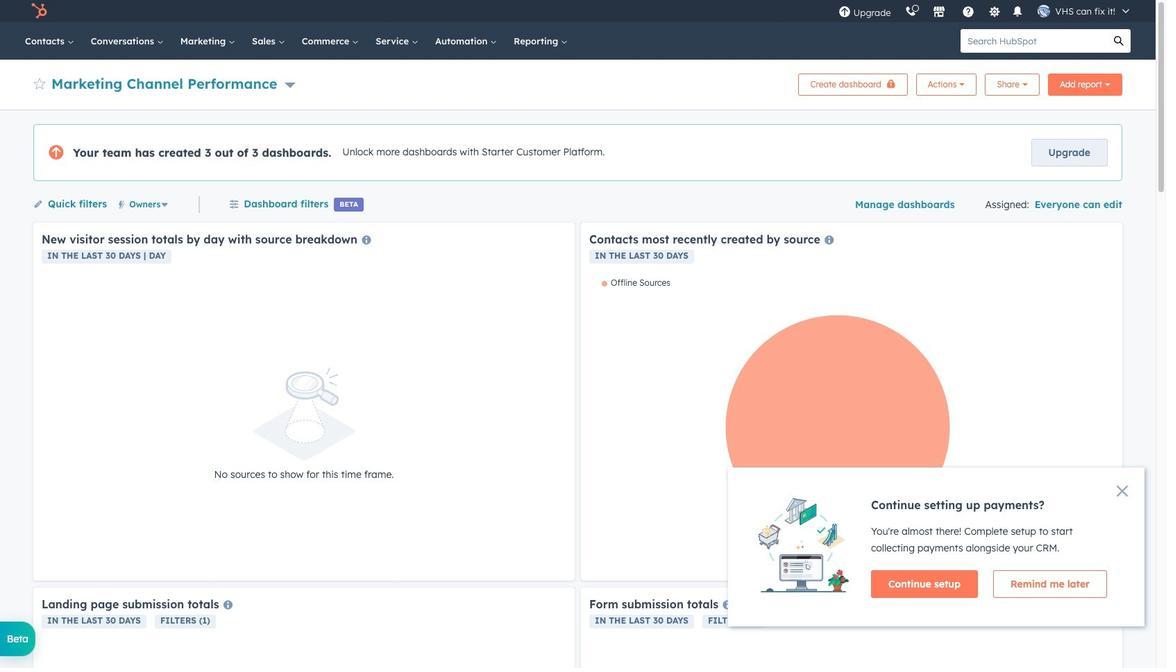 Task type: locate. For each thing, give the bounding box(es) containing it.
banner
[[33, 69, 1123, 96]]

contacts most recently created by source element
[[581, 223, 1123, 581]]

interactive chart image
[[590, 278, 1115, 573]]

form submission totals element
[[581, 588, 1123, 669]]

menu
[[832, 0, 1140, 22]]

marketplaces image
[[933, 6, 946, 19]]



Task type: describe. For each thing, give the bounding box(es) containing it.
close image
[[1118, 486, 1129, 497]]

toggle series visibility region
[[602, 278, 671, 288]]

new visitor session totals by day with source breakdown element
[[33, 223, 575, 581]]

ruby anderson image
[[1038, 5, 1051, 17]]

Search HubSpot search field
[[961, 29, 1108, 53]]

landing page submission totals element
[[33, 588, 575, 669]]



Task type: vqa. For each thing, say whether or not it's contained in the screenshot.
Set up Two-Factor Authentication
no



